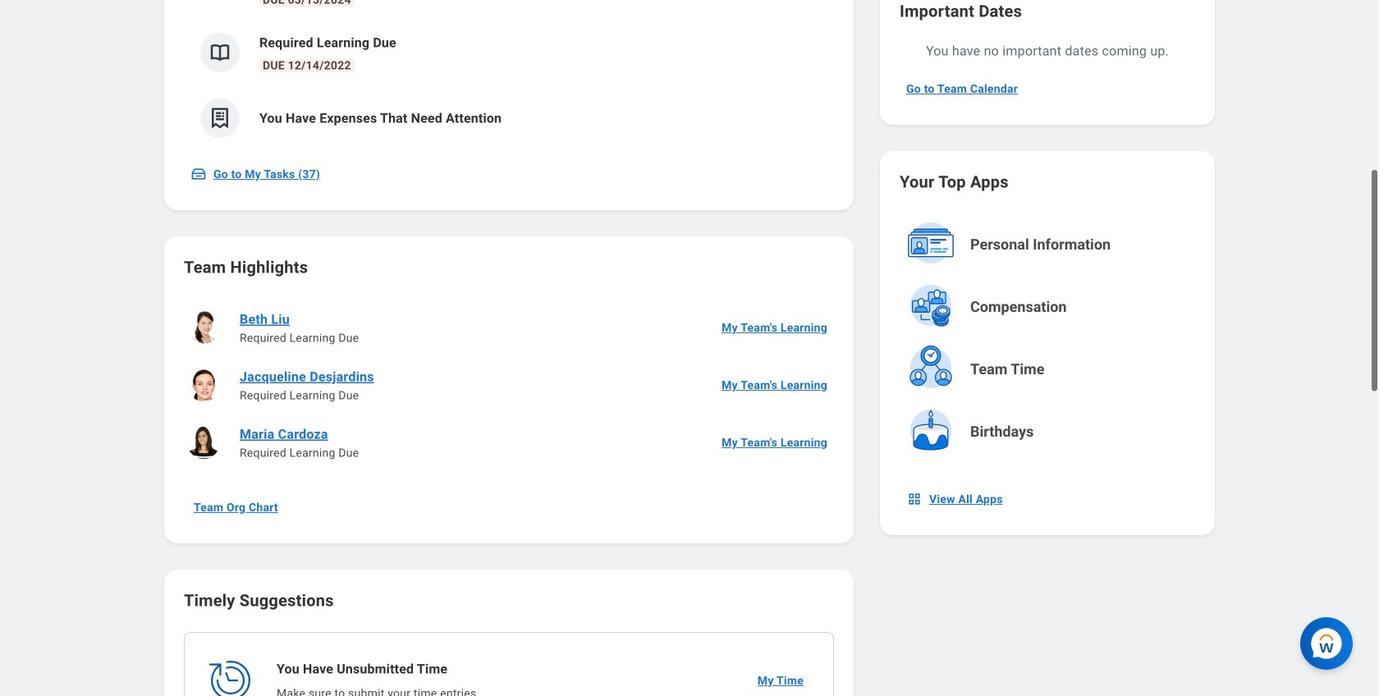 Task type: vqa. For each thing, say whether or not it's contained in the screenshot.
'Manage' corresponding to second Manage Interests: Logan McNeil - Vice President, Human Resources on 10/24/2023 BUTTON from the bottom
no



Task type: locate. For each thing, give the bounding box(es) containing it.
1 list from the top
[[184, 0, 834, 151]]

0 vertical spatial list
[[184, 0, 834, 151]]

2 list from the top
[[184, 299, 834, 471]]

1 vertical spatial list
[[184, 299, 834, 471]]

nbox image
[[906, 491, 923, 507]]

dashboard expenses image
[[208, 106, 232, 131]]

inbox image
[[190, 166, 207, 182]]

list
[[184, 0, 834, 151], [184, 299, 834, 471]]

book open image
[[208, 40, 232, 65]]



